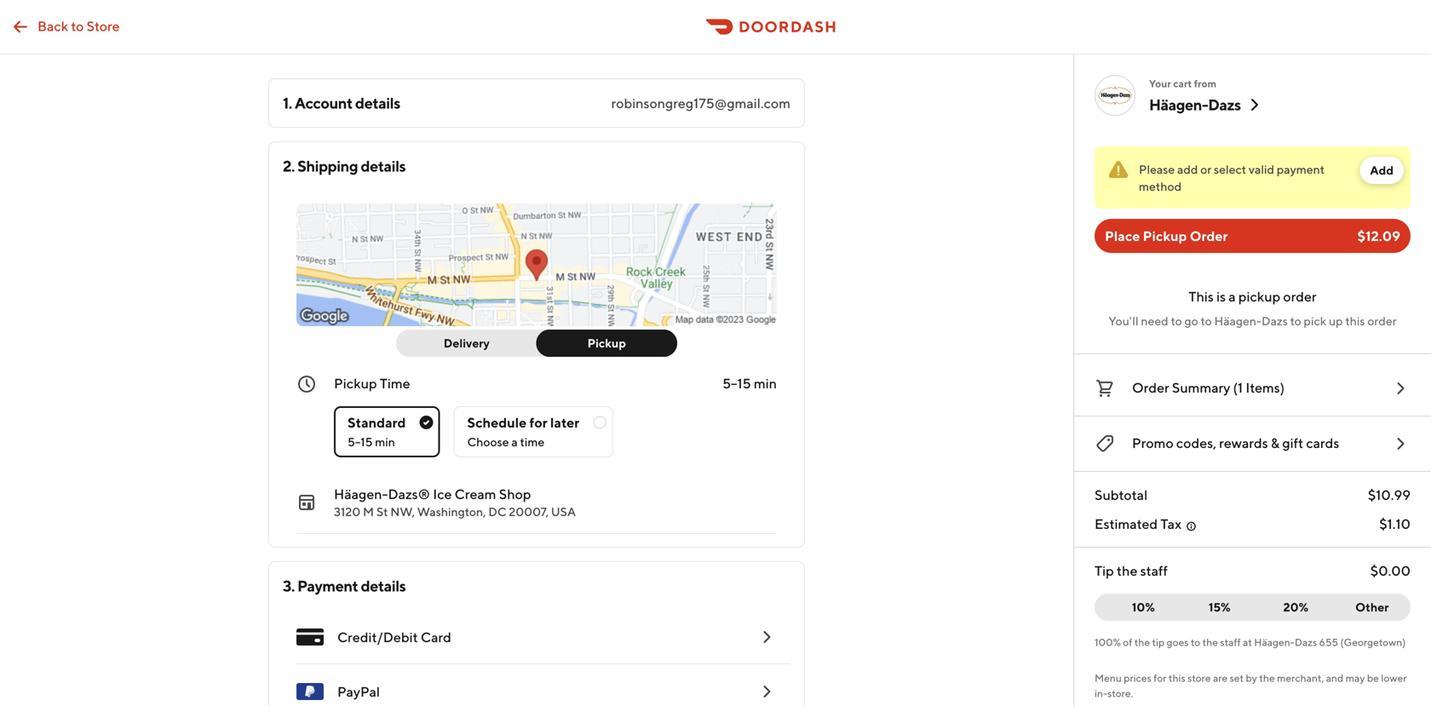 Task type: vqa. For each thing, say whether or not it's contained in the screenshot.
the bottom Min
yes



Task type: locate. For each thing, give the bounding box(es) containing it.
a left time
[[512, 435, 518, 449]]

0 horizontal spatial this
[[1169, 673, 1186, 684]]

0 vertical spatial this
[[1346, 314, 1366, 328]]

0 vertical spatial pickup
[[1144, 228, 1188, 244]]

or
[[1201, 162, 1212, 176]]

1 vertical spatial for
[[1154, 673, 1167, 684]]

you'll
[[1109, 314, 1139, 328]]

a
[[1229, 289, 1236, 305], [512, 435, 518, 449]]

häagen- inside häagen-dazs® ice cream shop 3120 m st nw,  washington,  dc 20007,  usa
[[334, 486, 388, 502]]

is
[[1217, 289, 1227, 305]]

to left pick
[[1291, 314, 1302, 328]]

2 add new payment method image from the top
[[757, 682, 777, 702]]

0 horizontal spatial for
[[530, 415, 548, 431]]

select
[[1215, 162, 1247, 176]]

store
[[87, 18, 120, 34]]

pickup for pickup
[[588, 336, 626, 350]]

staff up 10%
[[1141, 563, 1169, 579]]

the right "of"
[[1135, 637, 1151, 649]]

1 vertical spatial add new payment method image
[[757, 682, 777, 702]]

details up credit/debit
[[361, 577, 406, 595]]

1 horizontal spatial this
[[1346, 314, 1366, 328]]

15% button
[[1182, 594, 1259, 621]]

back to store
[[38, 18, 120, 34]]

2 horizontal spatial dazs
[[1295, 637, 1318, 649]]

häagen-
[[1150, 95, 1209, 114], [1215, 314, 1262, 328], [334, 486, 388, 502], [1255, 637, 1295, 649]]

0 vertical spatial order
[[1284, 289, 1317, 305]]

&
[[1272, 435, 1280, 451]]

1. account
[[283, 94, 353, 112]]

cards
[[1307, 435, 1340, 451]]

20%
[[1284, 600, 1309, 615]]

20007,
[[509, 505, 549, 519]]

dazs left 655
[[1295, 637, 1318, 649]]

details
[[355, 94, 400, 112], [361, 157, 406, 175], [361, 577, 406, 595]]

details right the 1. account
[[355, 94, 400, 112]]

status
[[1095, 147, 1411, 209]]

delivery or pickup selector option group
[[396, 330, 678, 357]]

go
[[1185, 314, 1199, 328]]

order left summary
[[1133, 380, 1170, 396]]

3. payment
[[283, 577, 358, 595]]

2 vertical spatial details
[[361, 577, 406, 595]]

0 vertical spatial order
[[1191, 228, 1229, 244]]

0 vertical spatial a
[[1229, 289, 1236, 305]]

merchant,
[[1278, 673, 1325, 684]]

20% button
[[1258, 594, 1335, 621]]

method
[[1140, 179, 1182, 193]]

min
[[754, 375, 777, 392], [375, 435, 395, 449]]

time
[[520, 435, 545, 449]]

by
[[1247, 673, 1258, 684]]

None radio
[[334, 407, 440, 458], [454, 407, 614, 458], [334, 407, 440, 458], [454, 407, 614, 458]]

1 vertical spatial min
[[375, 435, 395, 449]]

the right by
[[1260, 673, 1276, 684]]

1 horizontal spatial for
[[1154, 673, 1167, 684]]

häagen-dazs button
[[1150, 95, 1265, 115]]

choose a time
[[467, 435, 545, 449]]

back
[[38, 18, 68, 34]]

2. shipping details
[[283, 157, 406, 175]]

pickup inside radio
[[588, 336, 626, 350]]

1 vertical spatial a
[[512, 435, 518, 449]]

0 vertical spatial 5–15 min
[[723, 375, 777, 392]]

5–15 min
[[723, 375, 777, 392], [348, 435, 395, 449]]

this is a pickup order
[[1189, 289, 1317, 305]]

dc
[[489, 505, 507, 519]]

1 vertical spatial staff
[[1221, 637, 1242, 649]]

set
[[1230, 673, 1244, 684]]

subtotal
[[1095, 487, 1148, 503]]

order
[[1191, 228, 1229, 244], [1133, 380, 1170, 396]]

order
[[1284, 289, 1317, 305], [1368, 314, 1398, 328]]

this
[[1346, 314, 1366, 328], [1169, 673, 1186, 684]]

100% of the tip goes to the staff at häagen-dazs 655 (georgetown)
[[1095, 637, 1407, 649]]

1 vertical spatial pickup
[[588, 336, 626, 350]]

1 horizontal spatial dazs
[[1262, 314, 1289, 328]]

please add or select valid payment method
[[1140, 162, 1325, 193]]

pickup for pickup time
[[334, 375, 377, 392]]

1 horizontal spatial a
[[1229, 289, 1236, 305]]

10% button
[[1095, 594, 1183, 621]]

dazs down from
[[1209, 95, 1242, 114]]

häagen- down the cart
[[1150, 95, 1209, 114]]

this right 'up'
[[1346, 314, 1366, 328]]

status containing please add or select valid payment method
[[1095, 147, 1411, 209]]

from
[[1195, 78, 1217, 89]]

to right back
[[71, 18, 84, 34]]

other
[[1356, 600, 1390, 615]]

1 horizontal spatial min
[[754, 375, 777, 392]]

be
[[1368, 673, 1380, 684]]

dazs down pickup
[[1262, 314, 1289, 328]]

shop
[[499, 486, 531, 502]]

10%
[[1133, 600, 1156, 615]]

1 add new payment method image from the top
[[757, 627, 777, 648]]

staff left at
[[1221, 637, 1242, 649]]

the inside menu prices for this store are set by the merchant, and may be lower in-store.
[[1260, 673, 1276, 684]]

add
[[1178, 162, 1199, 176]]

to right 'go'
[[1201, 314, 1213, 328]]

standard
[[348, 415, 406, 431]]

dazs inside button
[[1209, 95, 1242, 114]]

details for 2. shipping details
[[361, 157, 406, 175]]

the
[[1117, 563, 1138, 579], [1135, 637, 1151, 649], [1203, 637, 1219, 649], [1260, 673, 1276, 684]]

for up time
[[530, 415, 548, 431]]

0 vertical spatial for
[[530, 415, 548, 431]]

1 horizontal spatial order
[[1368, 314, 1398, 328]]

Delivery radio
[[396, 330, 548, 357]]

0 horizontal spatial pickup
[[334, 375, 377, 392]]

option group
[[334, 393, 777, 458]]

2 vertical spatial pickup
[[334, 375, 377, 392]]

order summary (1 items) button
[[1095, 375, 1411, 402]]

nw,
[[391, 505, 415, 519]]

0 horizontal spatial dazs
[[1209, 95, 1242, 114]]

dazs
[[1209, 95, 1242, 114], [1262, 314, 1289, 328], [1295, 637, 1318, 649]]

time
[[380, 375, 410, 392]]

menu prices for this store are set by the merchant, and may be lower in-store.
[[1095, 673, 1408, 700]]

1 vertical spatial this
[[1169, 673, 1186, 684]]

promo codes, rewards & gift cards button
[[1095, 430, 1411, 458]]

a right is at right top
[[1229, 289, 1236, 305]]

1 vertical spatial details
[[361, 157, 406, 175]]

this left store
[[1169, 673, 1186, 684]]

3. payment details
[[283, 577, 406, 595]]

tip the staff
[[1095, 563, 1169, 579]]

order up this
[[1191, 228, 1229, 244]]

gift
[[1283, 435, 1304, 451]]

for inside menu prices for this store are set by the merchant, and may be lower in-store.
[[1154, 673, 1167, 684]]

details right 2. shipping
[[361, 157, 406, 175]]

1 horizontal spatial 5–15
[[723, 375, 752, 392]]

credit/debit
[[338, 629, 418, 646]]

promo
[[1133, 435, 1174, 451]]

order up pick
[[1284, 289, 1317, 305]]

menu
[[283, 610, 791, 707]]

your cart from
[[1150, 78, 1217, 89]]

your
[[1150, 78, 1172, 89]]

$12.09
[[1358, 228, 1401, 244]]

häagen- up m
[[334, 486, 388, 502]]

to
[[71, 18, 84, 34], [1172, 314, 1183, 328], [1201, 314, 1213, 328], [1291, 314, 1302, 328], [1192, 637, 1201, 649]]

1 horizontal spatial pickup
[[588, 336, 626, 350]]

1 vertical spatial 5–15 min
[[348, 435, 395, 449]]

1 vertical spatial order
[[1133, 380, 1170, 396]]

order right 'up'
[[1368, 314, 1398, 328]]

0 vertical spatial details
[[355, 94, 400, 112]]

2. shipping
[[283, 157, 358, 175]]

choose
[[467, 435, 509, 449]]

0 vertical spatial dazs
[[1209, 95, 1242, 114]]

0 horizontal spatial 5–15
[[348, 435, 373, 449]]

0 horizontal spatial a
[[512, 435, 518, 449]]

0 horizontal spatial staff
[[1141, 563, 1169, 579]]

later
[[551, 415, 580, 431]]

0 horizontal spatial min
[[375, 435, 395, 449]]

schedule for later
[[467, 415, 580, 431]]

add new payment method image
[[757, 627, 777, 648], [757, 682, 777, 702]]

Other button
[[1334, 594, 1411, 621]]

5–15
[[723, 375, 752, 392], [348, 435, 373, 449]]

0 vertical spatial add new payment method image
[[757, 627, 777, 648]]

for
[[530, 415, 548, 431], [1154, 673, 1167, 684]]

$10.99
[[1369, 487, 1411, 503]]

0 horizontal spatial order
[[1133, 380, 1170, 396]]

and
[[1327, 673, 1344, 684]]

store
[[1188, 673, 1212, 684]]

häagen-dazs
[[1150, 95, 1242, 114]]

for right the prices
[[1154, 673, 1167, 684]]

0 horizontal spatial order
[[1284, 289, 1317, 305]]

place pickup order
[[1105, 228, 1229, 244]]



Task type: describe. For each thing, give the bounding box(es) containing it.
of
[[1124, 637, 1133, 649]]

the right tip
[[1117, 563, 1138, 579]]

to right goes
[[1192, 637, 1201, 649]]

tax
[[1161, 516, 1182, 532]]

store.
[[1108, 688, 1134, 700]]

st
[[377, 505, 388, 519]]

tip amount option group
[[1095, 594, 1411, 621]]

this inside menu prices for this store are set by the merchant, and may be lower in-store.
[[1169, 673, 1186, 684]]

0 vertical spatial min
[[754, 375, 777, 392]]

goes
[[1167, 637, 1189, 649]]

pickup time
[[334, 375, 410, 392]]

15%
[[1209, 600, 1231, 615]]

häagen- down this is a pickup order
[[1215, 314, 1262, 328]]

show menu image
[[297, 624, 324, 651]]

add
[[1371, 163, 1394, 177]]

up
[[1330, 314, 1344, 328]]

tip
[[1153, 637, 1165, 649]]

summary
[[1173, 380, 1231, 396]]

need
[[1142, 314, 1169, 328]]

for inside option group
[[530, 415, 548, 431]]

2 horizontal spatial pickup
[[1144, 228, 1188, 244]]

may
[[1346, 673, 1366, 684]]

1 vertical spatial order
[[1368, 314, 1398, 328]]

in-
[[1095, 688, 1108, 700]]

0 vertical spatial staff
[[1141, 563, 1169, 579]]

ice
[[433, 486, 452, 502]]

1 horizontal spatial 5–15 min
[[723, 375, 777, 392]]

0 horizontal spatial 5–15 min
[[348, 435, 395, 449]]

655
[[1320, 637, 1339, 649]]

1 horizontal spatial order
[[1191, 228, 1229, 244]]

häagen- inside häagen-dazs button
[[1150, 95, 1209, 114]]

promo codes, rewards & gift cards
[[1133, 435, 1340, 451]]

pick
[[1305, 314, 1327, 328]]

estimated
[[1095, 516, 1158, 532]]

menu containing credit/debit card
[[283, 610, 791, 707]]

to left 'go'
[[1172, 314, 1183, 328]]

details for 1. account details
[[355, 94, 400, 112]]

add button
[[1361, 157, 1405, 184]]

tip
[[1095, 563, 1115, 579]]

$1.10
[[1380, 516, 1411, 532]]

dazs®
[[388, 486, 430, 502]]

you'll need to go to häagen-dazs to pick up this order
[[1109, 314, 1398, 328]]

1 horizontal spatial staff
[[1221, 637, 1242, 649]]

option group containing standard
[[334, 393, 777, 458]]

order inside button
[[1133, 380, 1170, 396]]

this
[[1189, 289, 1215, 305]]

washington,
[[417, 505, 486, 519]]

$0.00
[[1371, 563, 1411, 579]]

delivery
[[444, 336, 490, 350]]

are
[[1214, 673, 1228, 684]]

3120
[[334, 505, 361, 519]]

valid
[[1249, 162, 1275, 176]]

to inside button
[[71, 18, 84, 34]]

please
[[1140, 162, 1176, 176]]

cream
[[455, 486, 497, 502]]

at
[[1244, 637, 1253, 649]]

Pickup radio
[[537, 330, 678, 357]]

lower
[[1382, 673, 1408, 684]]

(1
[[1234, 380, 1244, 396]]

1 vertical spatial dazs
[[1262, 314, 1289, 328]]

häagen-dazs® ice cream shop 3120 m st nw,  washington,  dc 20007,  usa
[[334, 486, 576, 519]]

häagen- right at
[[1255, 637, 1295, 649]]

details for 3. payment details
[[361, 577, 406, 595]]

(georgetown)
[[1341, 637, 1407, 649]]

cart
[[1174, 78, 1193, 89]]

back to store button
[[0, 10, 130, 44]]

1. account details
[[283, 94, 400, 112]]

2 vertical spatial dazs
[[1295, 637, 1318, 649]]

items)
[[1246, 380, 1286, 396]]

pickup
[[1239, 289, 1281, 305]]

order summary (1 items)
[[1133, 380, 1286, 396]]

credit/debit card
[[338, 629, 452, 646]]

menu
[[1095, 673, 1122, 684]]

place
[[1105, 228, 1141, 244]]

payment
[[1278, 162, 1325, 176]]

0 vertical spatial 5–15
[[723, 375, 752, 392]]

1 vertical spatial 5–15
[[348, 435, 373, 449]]

rewards
[[1220, 435, 1269, 451]]

add new payment method image for paypal
[[757, 682, 777, 702]]

paypal
[[338, 684, 380, 700]]

codes,
[[1177, 435, 1217, 451]]

m
[[363, 505, 374, 519]]

card
[[421, 629, 452, 646]]

add new payment method image for credit/debit card
[[757, 627, 777, 648]]

the right goes
[[1203, 637, 1219, 649]]

schedule
[[467, 415, 527, 431]]



